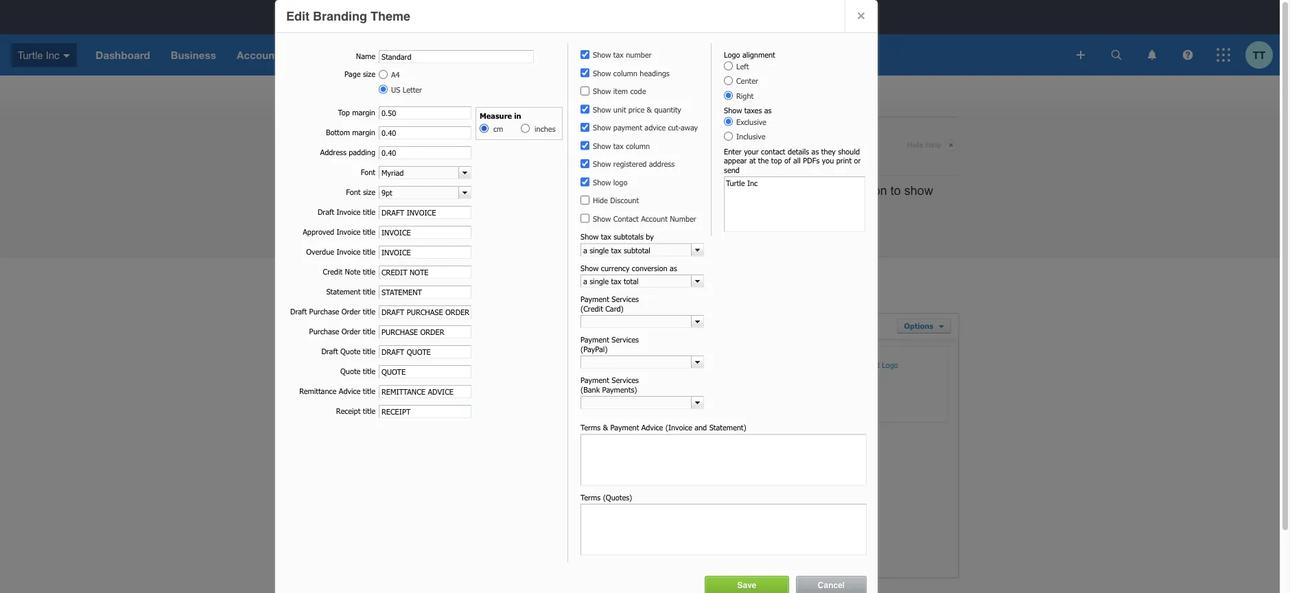 Task type: locate. For each thing, give the bounding box(es) containing it.
1 horizontal spatial conversion
[[632, 263, 668, 273]]

financial
[[778, 183, 823, 197]]

0 horizontal spatial single
[[513, 410, 532, 419]]

Statement title text field
[[379, 286, 472, 299]]

tax up show column headings
[[614, 50, 624, 59]]

credit
[[323, 267, 343, 276]]

receipt
[[336, 406, 361, 416]]

logo
[[614, 177, 628, 187], [656, 183, 679, 197]]

by
[[646, 232, 654, 241], [497, 410, 505, 419]]

create
[[462, 183, 499, 197]]

terms
[[581, 423, 601, 432], [581, 493, 601, 502]]

send
[[724, 165, 740, 174]]

size
[[363, 69, 375, 79], [363, 187, 375, 197]]

as left 'total'
[[520, 420, 528, 430]]

1 horizontal spatial address
[[509, 346, 535, 355]]

address down bottom
[[320, 148, 347, 157]]

payment down payment services at the top left
[[581, 294, 609, 304]]

draft down headings:
[[328, 490, 351, 499]]

credit note title
[[323, 267, 375, 276]]

margin for top margin
[[352, 108, 375, 117]]

A4 radio
[[379, 70, 388, 79]]

all
[[793, 156, 801, 165]]

1 vertical spatial letter
[[362, 346, 385, 355]]

quote,
[[354, 490, 380, 499], [382, 490, 409, 499]]

number for tax
[[626, 50, 652, 59]]

navigation
[[85, 34, 1067, 76]]

2 horizontal spatial in
[[583, 346, 590, 355]]

logo for logo align:                                      right tax                 exclusive tax subtotals                                                  by a single tax subtotal currency conversion as                                                          a single tax total
[[451, 389, 467, 398]]

padding:
[[538, 346, 567, 355]]

exclusive
[[464, 399, 494, 409]]

payment services (bank payments)
[[581, 375, 639, 394]]

draft up terms (quotes)
[[587, 480, 610, 489]]

0 vertical spatial quote
[[340, 347, 361, 356]]

0 horizontal spatial order,
[[651, 480, 677, 489]]

show up exclusive 'radio'
[[724, 106, 742, 115]]

letter up unicode
[[362, 346, 385, 355]]

our
[[487, 214, 505, 228]]

2 vertical spatial column
[[352, 410, 376, 419]]

to down show tax column checkbox
[[571, 153, 582, 167]]

headings inside show: tax number column headings tax column unit price and quantity
[[366, 399, 395, 409]]

1 vertical spatial theme
[[394, 284, 420, 293]]

information
[[826, 183, 887, 197]]

1 vertical spatial address
[[509, 346, 535, 355]]

appear
[[724, 156, 747, 165]]

0 vertical spatial size
[[363, 69, 375, 79]]

1 vertical spatial size
[[363, 187, 375, 197]]

0 horizontal spatial by
[[497, 410, 505, 419]]

1 vertical spatial &
[[603, 423, 608, 432]]

logo up discount
[[614, 177, 628, 187]]

payment inside "payment services (paypal)"
[[581, 335, 609, 344]]

Overdue Invoice title text field
[[379, 246, 472, 259]]

a left subtotal
[[507, 410, 511, 419]]

1 horizontal spatial invoice,
[[423, 480, 455, 489]]

quantity down receipt title text field
[[387, 420, 414, 430]]

show for show tax subtotals by
[[581, 232, 599, 241]]

0 horizontal spatial subtotals
[[464, 410, 494, 419]]

0 vertical spatial font
[[361, 167, 375, 177]]

font up draft invoice title
[[346, 187, 361, 197]]

(bank
[[581, 385, 600, 394]]

title down arial
[[363, 367, 375, 376]]

payment up (credit
[[554, 285, 588, 294]]

1 vertical spatial headings
[[366, 399, 395, 409]]

title up standard
[[363, 307, 375, 316]]

1 vertical spatial quote
[[340, 367, 361, 376]]

0 vertical spatial hide
[[907, 140, 924, 149]]

0 vertical spatial branding
[[313, 9, 367, 23]]

contact down discount
[[614, 214, 639, 223]]

1 horizontal spatial quote,
[[382, 490, 409, 499]]

terms left (quotes)
[[581, 493, 601, 502]]

advice,
[[457, 490, 485, 499]]

2 horizontal spatial invoice,
[[457, 480, 489, 489]]

invoice up "this?"
[[337, 247, 361, 256]]

show right show contact account number option
[[593, 214, 611, 223]]

price down receipt title
[[354, 420, 370, 430]]

your
[[744, 147, 759, 156], [608, 153, 632, 167], [767, 153, 791, 167], [629, 183, 653, 197]]

1 horizontal spatial order,
[[718, 480, 745, 489]]

number for tax
[[352, 389, 377, 398]]

right down center
[[737, 91, 754, 100]]

show
[[593, 50, 611, 59], [593, 68, 611, 78], [593, 86, 611, 96], [593, 105, 611, 114], [724, 106, 742, 115], [593, 123, 611, 132], [593, 141, 611, 150], [593, 159, 611, 169], [593, 177, 611, 187], [593, 214, 611, 223], [581, 232, 599, 241], [581, 263, 599, 273]]

to left learn
[[572, 214, 582, 228]]

1 vertical spatial contact
[[689, 346, 718, 355]]

1 vertical spatial inc
[[710, 356, 721, 365]]

10 title from the top
[[363, 386, 375, 396]]

0 horizontal spatial turtle
[[18, 49, 43, 61]]

show up payment services at the top left
[[581, 263, 599, 273]]

0 vertical spatial settings
[[365, 82, 391, 92]]

0 horizontal spatial number
[[352, 389, 377, 398]]

column up customize invoices to suit your organisation and match your brand
[[626, 141, 650, 150]]

2 order from the top
[[342, 327, 361, 336]]

1 horizontal spatial purchase
[[679, 480, 716, 489]]

0 vertical spatial order
[[342, 307, 361, 316]]

show: tax number column headings tax column unit price and quantity
[[328, 379, 414, 430]]

purchase down draft purchase order title
[[309, 327, 339, 336]]

logo up left option
[[724, 50, 740, 59]]

Center radio
[[724, 76, 733, 85]]

you
[[822, 156, 834, 165]]

by down "account"
[[646, 232, 654, 241]]

what's this?
[[321, 264, 361, 273]]

svg image
[[1217, 48, 1231, 62], [1148, 50, 1157, 60], [1183, 50, 1193, 60], [63, 54, 70, 57]]

draft
[[364, 480, 387, 489], [587, 480, 610, 489], [328, 490, 351, 499]]

payment up the 0.4
[[581, 335, 609, 344]]

should
[[838, 147, 860, 156]]

terms for terms & payment advice (invoice and statement)
[[581, 423, 601, 432]]

0 vertical spatial purchase
[[309, 307, 339, 316]]

2 margin from the top
[[352, 128, 375, 137]]

show right show item code checkbox
[[593, 86, 611, 96]]

Approved Invoice title text field
[[379, 226, 472, 239]]

logo down address
[[656, 183, 679, 197]]

turtle inside contact details turtle inc upload logo
[[689, 356, 708, 365]]

show right show unit price & quantity checkbox
[[593, 105, 611, 114]]

0 vertical spatial draft
[[318, 207, 334, 217]]

0 vertical spatial inc
[[46, 49, 60, 61]]

services for payment services (paypal)
[[612, 335, 639, 344]]

headings
[[640, 68, 670, 78], [366, 399, 395, 409]]

title up the column on the bottom left of page
[[363, 386, 375, 396]]

help
[[508, 214, 532, 228]]

margin
[[352, 108, 375, 117], [352, 128, 375, 137]]

None text field
[[581, 356, 691, 368]]

terms down the (bank
[[581, 423, 601, 432]]

2 order, from the left
[[718, 480, 745, 489]]

0 horizontal spatial us
[[350, 346, 360, 355]]

payment down the (paypal)
[[581, 375, 609, 385]]

1 order, from the left
[[651, 480, 677, 489]]

1 horizontal spatial inc
[[710, 356, 721, 365]]

None text field
[[380, 167, 459, 178], [380, 187, 459, 198], [581, 244, 691, 256], [581, 275, 691, 287], [581, 316, 691, 327], [581, 397, 691, 408], [380, 167, 459, 178], [380, 187, 459, 198], [581, 244, 691, 256], [581, 275, 691, 287], [581, 316, 691, 327], [581, 397, 691, 408]]

in right the 0.4
[[583, 346, 590, 355]]

new
[[338, 284, 355, 293]]

1 vertical spatial quantity
[[387, 420, 414, 430]]

Show tax column checkbox
[[581, 141, 590, 150]]

us right us letter radio
[[391, 85, 400, 94]]

11 title from the top
[[363, 406, 375, 416]]

tax
[[614, 50, 624, 59], [614, 141, 624, 150], [601, 232, 611, 241], [535, 410, 545, 419], [558, 420, 568, 430]]

address left 'padding:'
[[509, 346, 535, 355]]

1 horizontal spatial hide
[[907, 140, 924, 149]]

1 invoice, from the left
[[389, 480, 421, 489]]

quote down arial
[[340, 367, 361, 376]]

1 margin from the top
[[352, 108, 375, 117]]

purchase up (quotes)
[[612, 480, 648, 489]]

& up show payment advice cut-away
[[647, 105, 652, 114]]

show
[[905, 183, 933, 197]]

tax for column
[[614, 141, 624, 150]]

headings: draft invoice,             invoice,             invoice,             credit note,             statement,             draft purchase order,                         purchase order, draft quote,                         quote,             remittance advice,             receipt
[[328, 480, 745, 499]]

purchase up the 'purchase order title'
[[309, 307, 339, 316]]

contact left details
[[689, 346, 718, 355]]

font for font size
[[346, 187, 361, 197]]

Terms & Payment Advice (Invoice and Statement) text field
[[581, 434, 867, 486]]

0 vertical spatial number
[[626, 50, 652, 59]]

Top margin text field
[[379, 106, 472, 119]]

column down the column on the bottom left of page
[[352, 410, 376, 419]]

show taxes as
[[724, 106, 772, 115]]

us
[[391, 85, 400, 94], [350, 346, 360, 355]]

payment inside payment services link
[[554, 285, 588, 294]]

show contact account number
[[593, 214, 697, 223]]

logo right "upload"
[[882, 360, 898, 370]]

top:
[[416, 346, 430, 355]]

0 vertical spatial turtle
[[18, 49, 43, 61]]

2 terms from the top
[[581, 493, 601, 502]]

size for page size
[[363, 69, 375, 79]]

margins
[[387, 346, 413, 355]]

margin up padding
[[352, 128, 375, 137]]

services up payment services (credit card)
[[590, 285, 621, 294]]

show for show unit price & quantity
[[593, 105, 611, 114]]

1 vertical spatial margin
[[352, 128, 375, 137]]

0.4
[[569, 346, 581, 355]]

2 size from the top
[[363, 187, 375, 197]]

0 horizontal spatial a
[[507, 410, 511, 419]]

which
[[743, 183, 774, 197]]

new branding theme link
[[324, 280, 426, 298]]

purchase up the terms (quotes) text field
[[679, 480, 716, 489]]

address inside address padding: 0.4 in font: arial unicode ms,               9pt
[[509, 346, 535, 355]]

letter right ›
[[403, 85, 422, 94]]

show right show registered address checkbox
[[593, 159, 611, 169]]

order, down terms & payment advice (invoice and statement)
[[651, 480, 677, 489]]

1 vertical spatial a
[[530, 420, 534, 430]]

show right show logo checkbox
[[593, 177, 611, 187]]

number
[[626, 50, 652, 59], [352, 389, 377, 398]]

invoice up approved invoice title
[[337, 207, 361, 217]]

branding right the edit
[[313, 9, 367, 23]]

show tax number
[[593, 50, 652, 59]]

0 horizontal spatial address
[[320, 148, 347, 157]]

number inside show: tax number column headings tax column unit price and quantity
[[352, 389, 377, 398]]

headings:
[[328, 480, 362, 489]]

1 vertical spatial right
[[490, 389, 507, 398]]

tax for subtotals
[[601, 232, 611, 241]]

0 horizontal spatial inc
[[46, 49, 60, 61]]

Terms (Quotes) text field
[[581, 504, 867, 555]]

quantity up cut-
[[654, 105, 682, 114]]

hide help
[[907, 140, 942, 149]]

1 horizontal spatial contact
[[689, 346, 718, 355]]

&
[[647, 105, 652, 114], [603, 423, 608, 432]]

column down show tax number at top
[[614, 68, 638, 78]]

single down subtotal
[[536, 420, 556, 430]]

single
[[513, 410, 532, 419], [536, 420, 556, 430]]

size up draft invoice title
[[363, 187, 375, 197]]

in
[[514, 111, 521, 120], [447, 346, 454, 355], [583, 346, 590, 355]]

0 vertical spatial to
[[571, 153, 582, 167]]

services down show currency conversion as on the top of the page
[[612, 294, 639, 304]]

Credit Note title text field
[[379, 266, 472, 279]]

1 vertical spatial conversion
[[483, 420, 518, 430]]

upload
[[857, 360, 880, 370]]

theme for new branding theme
[[394, 284, 420, 293]]

draft for draft purchase order title
[[290, 307, 307, 316]]

0 vertical spatial letter
[[403, 85, 422, 94]]

order
[[342, 307, 361, 316], [342, 327, 361, 336]]

center
[[737, 76, 758, 85]]

1 vertical spatial font
[[346, 187, 361, 197]]

tt button
[[1246, 34, 1280, 76]]

navigation inside tt banner
[[85, 34, 1067, 76]]

Show logo checkbox
[[581, 177, 590, 186]]

Show item code checkbox
[[581, 86, 590, 95]]

enter
[[724, 147, 742, 156]]

terms (quotes)
[[581, 493, 632, 502]]

2 horizontal spatial logo
[[882, 360, 898, 370]]

show for show payment advice cut-away
[[593, 123, 611, 132]]

2 vertical spatial to
[[572, 214, 582, 228]]

title up 'what's this?' 'link'
[[363, 247, 375, 256]]

1 horizontal spatial us
[[391, 85, 400, 94]]

1 vertical spatial subtotals
[[464, 410, 494, 419]]

card)
[[606, 304, 624, 313]]

1 horizontal spatial logo
[[724, 50, 740, 59]]

title right "this?"
[[363, 267, 375, 276]]

statement title
[[326, 287, 375, 296]]

1 terms from the top
[[581, 423, 601, 432]]

0 vertical spatial headings
[[640, 68, 670, 78]]

margin for bottom margin
[[352, 128, 375, 137]]

add
[[604, 183, 625, 197]]

quote, down headings:
[[354, 490, 380, 499]]

payment inside payment services (credit card)
[[581, 294, 609, 304]]

in up inches option
[[514, 111, 521, 120]]

0 vertical spatial quantity
[[654, 105, 682, 114]]

as right taxes
[[765, 106, 772, 115]]

2 vertical spatial logo
[[451, 389, 467, 398]]

align:
[[469, 389, 488, 398]]

tax
[[338, 389, 349, 398], [451, 399, 462, 409], [338, 410, 349, 419], [451, 410, 462, 419]]

show tax column
[[593, 141, 650, 150]]

quote up quote title on the left
[[340, 347, 361, 356]]

invoice down organization settings link
[[321, 92, 378, 111]]

1 purchase from the left
[[612, 480, 648, 489]]

invoice left reminders
[[654, 285, 683, 294]]

as inside logo align:                                      right tax                 exclusive tax subtotals                                                  by a single tax subtotal currency conversion as                                                          a single tax total
[[520, 420, 528, 430]]

1 vertical spatial purchase
[[309, 327, 339, 336]]

logo for logo alignment
[[724, 50, 740, 59]]

draft purchase order title
[[290, 307, 375, 316]]

draft right headings:
[[364, 480, 387, 489]]

Draft Invoice title text field
[[379, 206, 472, 219]]

1 vertical spatial single
[[536, 420, 556, 430]]

margin right top
[[352, 108, 375, 117]]

Address padding text field
[[379, 146, 472, 159]]

and inside show: tax number column headings tax column unit price and quantity
[[372, 420, 385, 430]]

svg image inside turtle inc popup button
[[63, 54, 70, 57]]

customize
[[462, 153, 520, 167]]

tax for number
[[614, 50, 624, 59]]

0 horizontal spatial right
[[490, 389, 507, 398]]

1 purchase from the top
[[309, 307, 339, 316]]

(invoice
[[666, 423, 692, 432]]

2 quote from the top
[[340, 367, 361, 376]]

0 horizontal spatial hide
[[593, 196, 608, 205]]

1 horizontal spatial number
[[626, 50, 652, 59]]

0 vertical spatial price
[[629, 105, 645, 114]]

logo inside logo align:                                      right tax                 exclusive tax subtotals                                                  by a single tax subtotal currency conversion as                                                          a single tax total
[[451, 389, 467, 398]]

services right the (paypal)
[[612, 335, 639, 344]]

theme for edit branding theme
[[371, 9, 411, 23]]

inches
[[535, 124, 556, 133]]

theme down "credit note title" text field
[[394, 284, 420, 293]]

1 quote, from the left
[[354, 490, 380, 499]]

svg image
[[1112, 50, 1122, 60], [1077, 51, 1085, 59]]

1 size from the top
[[363, 69, 375, 79]]

show for show tax column
[[593, 141, 611, 150]]

order, up the terms (quotes) text field
[[718, 480, 745, 489]]

headings right the column on the bottom left of page
[[366, 399, 395, 409]]

0 vertical spatial address
[[320, 148, 347, 157]]

services for payment services
[[590, 285, 621, 294]]

size left a4 'radio'
[[363, 69, 375, 79]]

draft for draft quote title
[[322, 347, 338, 356]]

show down learn
[[581, 232, 599, 241]]

single left subtotal
[[513, 410, 532, 419]]

0 horizontal spatial advice
[[339, 386, 361, 396]]

hide left help
[[907, 140, 924, 149]]

settings down ›
[[382, 92, 445, 111]]

payment inside payment services (bank payments)
[[581, 375, 609, 385]]

templates
[[544, 183, 598, 197]]

Receipt title text field
[[379, 405, 472, 418]]

number
[[670, 214, 697, 223]]

standard
[[338, 319, 386, 332]]

services inside payment services (bank payments)
[[612, 375, 639, 385]]

page size
[[345, 69, 375, 79]]

Purchase Order title text field
[[379, 325, 472, 338]]

Show tax number checkbox
[[581, 50, 590, 59]]

show right show tax number option
[[593, 50, 611, 59]]

what's this? link
[[321, 264, 378, 276]]

Bottom margin text field
[[379, 126, 472, 139]]

4 title from the top
[[363, 267, 375, 276]]

0 vertical spatial margin
[[352, 108, 375, 117]]

services right the (bank
[[612, 375, 639, 385]]

number up the column on the bottom left of page
[[352, 389, 377, 398]]

1 horizontal spatial logo
[[656, 183, 679, 197]]

1 horizontal spatial single
[[536, 420, 556, 430]]

by left subtotal
[[497, 410, 505, 419]]

theme up 'name'
[[371, 9, 411, 23]]

Show unit price & quantity checkbox
[[581, 105, 590, 114]]

quote, left the remittance
[[382, 490, 409, 499]]

0 vertical spatial by
[[646, 232, 654, 241]]

pdfs
[[803, 156, 820, 165]]

right inside logo align:                                      right tax                 exclusive tax subtotals                                                  by a single tax subtotal currency conversion as                                                          a single tax total
[[490, 389, 507, 398]]

1 vertical spatial by
[[497, 410, 505, 419]]

conversion right currency
[[632, 263, 668, 273]]

subtotals down more
[[614, 232, 644, 241]]

right right align:
[[490, 389, 507, 398]]

advice left (invoice
[[642, 423, 663, 432]]

0 vertical spatial us
[[391, 85, 400, 94]]

contact
[[761, 147, 786, 156]]

suit
[[585, 153, 604, 167]]

hide right hide discount checkbox at the top left of the page
[[593, 196, 608, 205]]

1 vertical spatial logo
[[882, 360, 898, 370]]

and down inclusive radio
[[706, 153, 727, 167]]

title down draft invoice title
[[363, 227, 375, 236]]

invoice for overdue
[[337, 247, 361, 256]]

price right unit at the top left of the page
[[629, 105, 645, 114]]

contact
[[614, 214, 639, 223], [689, 346, 718, 355]]

0 horizontal spatial headings
[[366, 399, 395, 409]]

show right show column headings checkbox
[[593, 68, 611, 78]]

default settings
[[468, 285, 529, 294]]

top
[[338, 108, 350, 117]]

a left 'total'
[[530, 420, 534, 430]]

Show payment advice cut-away checkbox
[[581, 123, 590, 132]]

invoice for draft
[[337, 207, 361, 217]]

2 title from the top
[[363, 227, 375, 236]]

Right radio
[[724, 91, 733, 100]]

1 horizontal spatial subtotals
[[614, 232, 644, 241]]

1 horizontal spatial turtle
[[689, 356, 708, 365]]

tax down learn
[[601, 232, 611, 241]]

services inside payment services (credit card)
[[612, 294, 639, 304]]

0 vertical spatial logo
[[724, 50, 740, 59]]

font for font
[[361, 167, 375, 177]]

0 horizontal spatial conversion
[[483, 420, 518, 430]]

1 vertical spatial terms
[[581, 493, 601, 502]]

services inside "payment services (paypal)"
[[612, 335, 639, 344]]

and down receipt title
[[372, 420, 385, 430]]

0 horizontal spatial logo
[[451, 389, 467, 398]]

1 horizontal spatial draft
[[364, 480, 387, 489]]

credit
[[491, 480, 517, 489]]

payment for payment services (bank payments)
[[581, 375, 609, 385]]

1 vertical spatial number
[[352, 389, 377, 398]]

tt banner
[[0, 0, 1280, 76]]

0 vertical spatial theme
[[371, 9, 411, 23]]



Task type: describe. For each thing, give the bounding box(es) containing it.
show for show column headings
[[593, 68, 611, 78]]

account
[[641, 214, 668, 223]]

discount
[[610, 196, 639, 205]]

Show Contact Account Number checkbox
[[581, 214, 590, 223]]

inc inside contact details turtle inc upload logo
[[710, 356, 721, 365]]

0 vertical spatial contact
[[614, 214, 639, 223]]

payment services link
[[541, 280, 634, 299]]

organization
[[321, 82, 363, 92]]

show column headings
[[593, 68, 670, 78]]

invoice for approved
[[337, 227, 361, 236]]

advice
[[645, 123, 666, 132]]

contact inside contact details turtle inc upload logo
[[689, 346, 718, 355]]

as up invoice reminders
[[670, 263, 677, 273]]

organization settings link
[[321, 82, 391, 92]]

Exclusive radio
[[724, 117, 733, 126]]

›
[[393, 82, 396, 92]]

1 horizontal spatial by
[[646, 232, 654, 241]]

payment
[[614, 123, 642, 132]]

1 horizontal spatial letter
[[403, 85, 422, 94]]

terms for terms (quotes)
[[581, 493, 601, 502]]

1 horizontal spatial in
[[514, 111, 521, 120]]

Inclusive radio
[[724, 132, 733, 141]]

9 title from the top
[[363, 367, 375, 376]]

and up number on the top right of the page
[[683, 183, 703, 197]]

US Letter radio
[[379, 85, 388, 94]]

what's
[[321, 264, 343, 273]]

font:
[[328, 356, 346, 365]]

show registered address
[[593, 159, 675, 169]]

0 horizontal spatial in
[[447, 346, 454, 355]]

Left radio
[[724, 61, 733, 70]]

top margin
[[338, 108, 375, 117]]

save link
[[705, 576, 789, 593]]

brand
[[795, 153, 826, 167]]

(paypal)
[[581, 344, 608, 354]]

more
[[616, 214, 644, 228]]

payment services (credit card)
[[581, 294, 639, 313]]

Show column headings checkbox
[[581, 68, 590, 77]]

approved
[[303, 227, 334, 236]]

help
[[926, 140, 942, 149]]

1 horizontal spatial quantity
[[654, 105, 682, 114]]

draft for draft invoice title
[[318, 207, 334, 217]]

Draft Purchase Order title text field
[[379, 305, 472, 319]]

draft quote title
[[322, 347, 375, 356]]

hide for hide discount
[[593, 196, 608, 205]]

statement,
[[543, 480, 585, 489]]

price inside show: tax number column headings tax column unit price and quantity
[[354, 420, 370, 430]]

payments)
[[602, 385, 637, 394]]

the
[[758, 156, 769, 165]]

(credit
[[581, 304, 603, 313]]

0 horizontal spatial &
[[603, 423, 608, 432]]

conversion inside logo align:                                      right tax                 exclusive tax subtotals                                                  by a single tax subtotal currency conversion as                                                          a single tax total
[[483, 420, 518, 430]]

receipt title
[[336, 406, 375, 416]]

invoices
[[523, 153, 568, 167]]

as inside enter your contact details as they should appear at the top of all pdfs you print or send
[[812, 147, 819, 156]]

match
[[730, 153, 764, 167]]

invoice inside organization settings › invoice settings
[[321, 92, 378, 111]]

address for padding
[[320, 148, 347, 157]]

taxes
[[745, 106, 762, 115]]

Hide Discount checkbox
[[581, 196, 590, 205]]

1 quote from the top
[[340, 347, 361, 356]]

hide discount
[[593, 196, 639, 205]]

Enter your contact details as they should appear at the top of all PDFs you print or send text field
[[724, 176, 866, 232]]

subtotals inside logo align:                                      right tax                 exclusive tax subtotals                                                  by a single tax subtotal currency conversion as                                                          a single tax total
[[464, 410, 494, 419]]

2 purchase from the top
[[309, 327, 339, 336]]

show for show taxes as
[[724, 106, 742, 115]]

us letter
[[391, 85, 422, 94]]

logo align:                                      right tax                 exclusive tax subtotals                                                  by a single tax subtotal currency conversion as                                                          a single tax total
[[451, 389, 585, 430]]

turtle inside popup button
[[18, 49, 43, 61]]

0.5
[[433, 346, 445, 355]]

2 horizontal spatial draft
[[587, 480, 610, 489]]

address
[[649, 159, 675, 169]]

Remittance Advice title text field
[[379, 385, 472, 398]]

show tax subtotals by
[[581, 232, 654, 241]]

by inside logo align:                                      right tax                 exclusive tax subtotals                                                  by a single tax subtotal currency conversion as                                                          a single tax total
[[497, 410, 505, 419]]

settings
[[498, 285, 529, 294]]

invoice templates link
[[502, 183, 598, 197]]

0 vertical spatial a
[[507, 410, 511, 419]]

this?
[[346, 264, 361, 273]]

9pt
[[416, 356, 429, 365]]

1 vertical spatial column
[[626, 141, 650, 150]]

0 vertical spatial subtotals
[[614, 232, 644, 241]]

hide for hide help
[[907, 140, 924, 149]]

code
[[631, 86, 646, 96]]

payment for payment services (credit card)
[[581, 294, 609, 304]]

show for show contact account number
[[593, 214, 611, 223]]

1 vertical spatial us
[[350, 346, 360, 355]]

total
[[571, 420, 585, 430]]

inc inside popup button
[[46, 49, 60, 61]]

quantity inside show: tax number column headings tax column unit price and quantity
[[387, 420, 414, 430]]

terms & payment advice (invoice and statement)
[[581, 423, 747, 432]]

tax down subtotal
[[558, 420, 568, 430]]

3 invoice, from the left
[[457, 480, 489, 489]]

ms,
[[401, 356, 414, 365]]

show for show currency conversion as
[[581, 263, 599, 273]]

1 vertical spatial to
[[891, 183, 901, 197]]

item
[[614, 86, 628, 96]]

tax left subtotal
[[535, 410, 545, 419]]

cm
[[494, 124, 503, 133]]

0 vertical spatial column
[[614, 68, 638, 78]]

6 title from the top
[[363, 307, 375, 316]]

invoice reminders
[[654, 285, 726, 294]]

show logo
[[593, 177, 628, 187]]

2 invoice, from the left
[[423, 480, 455, 489]]

inches radio
[[521, 124, 530, 133]]

Show registered address checkbox
[[581, 159, 590, 168]]

Quote title text field
[[379, 365, 472, 378]]

payment services
[[554, 285, 621, 294]]

cancel link
[[796, 576, 867, 593]]

options
[[904, 321, 936, 330]]

3 title from the top
[[363, 247, 375, 256]]

payment for payment services
[[554, 285, 588, 294]]

bottom:
[[456, 346, 483, 355]]

they
[[821, 147, 836, 156]]

column inside show: tax number column headings tax column unit price and quantity
[[352, 410, 376, 419]]

1 horizontal spatial a
[[530, 420, 534, 430]]

exclusive
[[737, 117, 767, 126]]

cm radio
[[480, 124, 489, 133]]

1 vertical spatial settings
[[382, 92, 445, 111]]

default settings link
[[450, 280, 534, 299]]

1 order from the top
[[342, 307, 361, 316]]

enter your contact details as they should appear at the top of all pdfs you print or send
[[724, 147, 861, 174]]

1 vertical spatial advice
[[642, 423, 663, 432]]

branding for edit
[[313, 9, 367, 23]]

services for payment services (credit card)
[[612, 294, 639, 304]]

0 horizontal spatial draft
[[328, 490, 351, 499]]

new branding theme
[[338, 284, 420, 293]]

print
[[837, 156, 852, 165]]

address for padding:
[[509, 346, 535, 355]]

address padding
[[320, 148, 375, 157]]

and right (invoice
[[695, 423, 707, 432]]

1 title from the top
[[363, 207, 375, 217]]

payment down payments)
[[611, 423, 639, 432]]

0 vertical spatial conversion
[[632, 263, 668, 273]]

learn
[[585, 214, 613, 228]]

0 vertical spatial advice
[[339, 386, 361, 396]]

page:
[[328, 346, 347, 355]]

article
[[535, 214, 568, 228]]

show for show logo
[[593, 177, 611, 187]]

size for font size
[[363, 187, 375, 197]]

show for show item code
[[593, 86, 611, 96]]

purchase order title
[[309, 327, 375, 336]]

in inside address padding: 0.4 in font: arial unicode ms,               9pt
[[583, 346, 590, 355]]

approved invoice title
[[303, 227, 375, 236]]

see our help article to learn more
[[462, 214, 644, 228]]

8 title from the top
[[363, 347, 375, 356]]

measure
[[480, 111, 512, 120]]

see
[[462, 214, 484, 228]]

2 quote, from the left
[[382, 490, 409, 499]]

registered
[[614, 159, 647, 169]]

show currency conversion as
[[581, 263, 677, 273]]

2 purchase from the left
[[679, 480, 716, 489]]

show for show registered address
[[593, 159, 611, 169]]

bottom
[[326, 128, 350, 137]]

5 title from the top
[[363, 287, 375, 296]]

font size
[[346, 187, 375, 197]]

tt
[[1253, 49, 1266, 61]]

show:
[[328, 379, 349, 388]]

customize invoices to suit your organisation and match your brand
[[462, 153, 826, 167]]

show for show tax number
[[593, 50, 611, 59]]

1 horizontal spatial headings
[[640, 68, 670, 78]]

show item code
[[593, 86, 646, 96]]

organization settings › invoice settings
[[321, 82, 445, 111]]

payment for payment services (paypal)
[[581, 335, 609, 344]]

Draft Quote title text field
[[379, 345, 472, 358]]

statement
[[326, 287, 361, 296]]

logo inside contact details turtle inc upload logo
[[882, 360, 898, 370]]

receipt
[[488, 490, 517, 499]]

0 horizontal spatial logo
[[614, 177, 628, 187]]

7 title from the top
[[363, 327, 375, 336]]

details
[[720, 346, 747, 355]]

branding for new
[[357, 284, 392, 293]]

draft invoice title
[[318, 207, 375, 217]]

0 horizontal spatial svg image
[[1077, 51, 1085, 59]]

services for payment services (bank payments)
[[612, 375, 639, 385]]

your inside enter your contact details as they should appear at the top of all pdfs you print or send
[[744, 147, 759, 156]]

0 vertical spatial &
[[647, 105, 652, 114]]

Name text field
[[379, 50, 534, 63]]

1 horizontal spatial svg image
[[1112, 50, 1122, 60]]

overdue invoice title
[[306, 247, 375, 256]]

0 vertical spatial right
[[737, 91, 754, 100]]

logo alignment
[[724, 50, 776, 59]]



Task type: vqa. For each thing, say whether or not it's contained in the screenshot.
'exclusive'
yes



